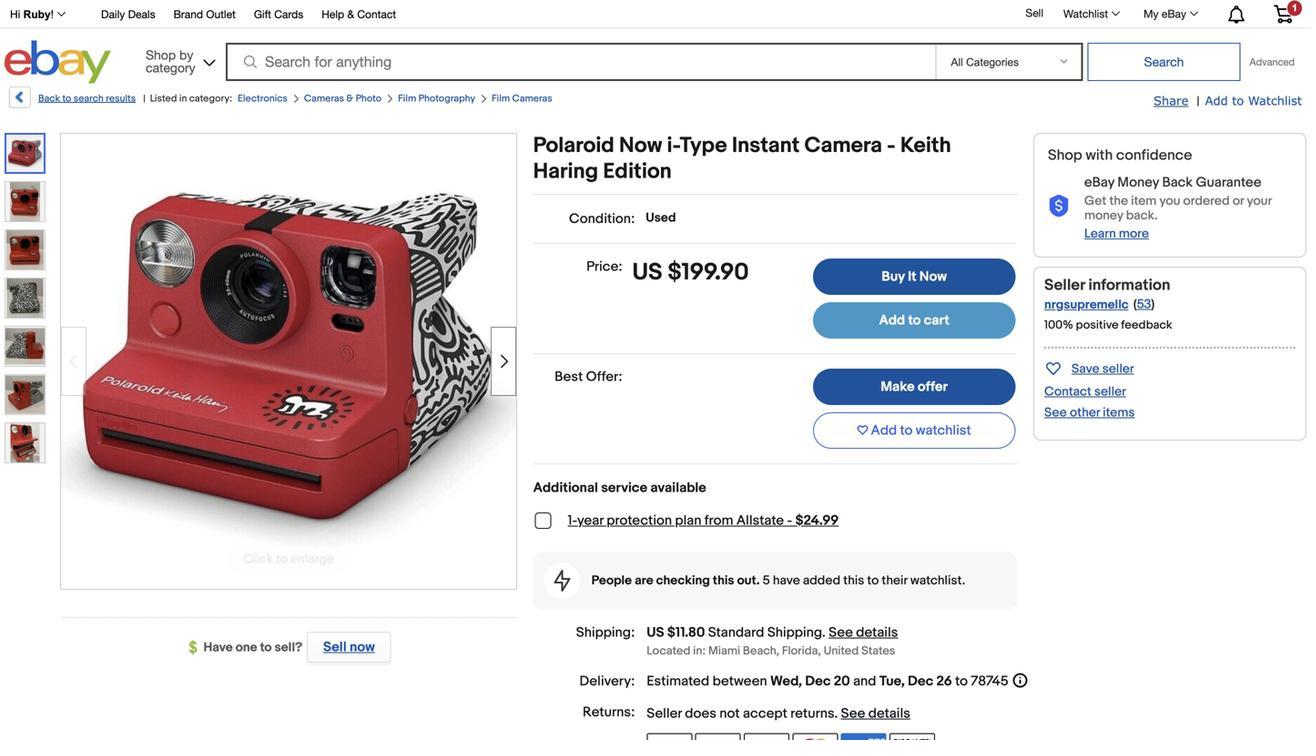 Task type: describe. For each thing, give the bounding box(es) containing it.
contact seller see other items
[[1044, 384, 1135, 421]]

seller for save
[[1102, 361, 1134, 377]]

| inside "share | add to watchlist"
[[1197, 94, 1200, 109]]

to right 26
[[955, 673, 968, 690]]

. inside us $11.80 standard shipping . see details located in: miami beach, florida, united states
[[822, 625, 826, 641]]

53 link
[[1137, 297, 1151, 312]]

1-year protection plan from allstate - $24.99
[[568, 513, 839, 529]]

are
[[635, 573, 653, 589]]

watchlist inside "share | add to watchlist"
[[1248, 93, 1302, 107]]

seller information nrgsupremellc ( 53 ) 100% positive feedback
[[1044, 276, 1172, 332]]

nrgsupremellc link
[[1044, 297, 1129, 313]]

add to watchlist link
[[1205, 93, 1302, 109]]

1-
[[568, 513, 577, 529]]

shop by category button
[[137, 41, 219, 80]]

see inside contact seller see other items
[[1044, 405, 1067, 421]]

price:
[[586, 259, 622, 275]]

accept
[[743, 706, 787, 722]]

(
[[1133, 297, 1137, 312]]

2 cameras from the left
[[512, 93, 552, 105]]

discover image
[[890, 733, 935, 740]]

hi
[[10, 8, 20, 20]]

help
[[322, 8, 344, 20]]

1 dec from the left
[[805, 673, 831, 690]]

1 this from the left
[[713, 573, 734, 589]]

your
[[1247, 193, 1272, 209]]

film photography
[[398, 93, 475, 105]]

| listed in category:
[[143, 93, 232, 105]]

used
[[646, 210, 676, 226]]

!
[[51, 8, 54, 20]]

picture 2 of 7 image
[[5, 182, 45, 221]]

item
[[1131, 193, 1157, 209]]

gift
[[254, 8, 271, 20]]

film cameras
[[492, 93, 552, 105]]

from
[[704, 513, 733, 529]]

people are checking this out. 5 have added this to their watchlist.
[[591, 573, 965, 589]]

my ebay
[[1144, 7, 1186, 20]]

2 dec from the left
[[908, 673, 933, 690]]

haring
[[533, 159, 598, 185]]

plan
[[675, 513, 701, 529]]

miami
[[708, 644, 740, 658]]

contact inside the account navigation
[[357, 8, 396, 20]]

allstate
[[736, 513, 784, 529]]

polaroid now i-type instant camera - keith haring edition
[[533, 133, 951, 185]]

offer:
[[586, 369, 622, 385]]

share button
[[1154, 93, 1188, 109]]

account navigation
[[0, 0, 1306, 28]]

electronics link
[[238, 93, 288, 105]]

search
[[74, 93, 104, 105]]

florida,
[[782, 644, 821, 658]]

5
[[763, 573, 770, 589]]

ebay inside ebay money back guarantee get the item you ordered or your money back. learn more
[[1084, 174, 1114, 191]]

confidence
[[1116, 147, 1192, 164]]

picture 6 of 7 image
[[5, 375, 45, 414]]

picture 1 of 7 image
[[6, 135, 44, 172]]

film for film cameras
[[492, 93, 510, 105]]

picture 5 of 7 image
[[5, 327, 45, 366]]

best
[[555, 369, 583, 385]]

polaroid now i-type instant camera - keith haring edition - picture 1 of 7 image
[[61, 144, 516, 574]]

advanced
[[1250, 56, 1295, 68]]

located
[[647, 644, 690, 658]]

daily deals
[[101, 8, 155, 20]]

make offer link
[[813, 369, 1015, 405]]

guarantee
[[1196, 174, 1261, 191]]

0 horizontal spatial back
[[38, 93, 60, 105]]

photo
[[356, 93, 382, 105]]

see other items link
[[1044, 405, 1135, 421]]

add for add to watchlist
[[871, 422, 897, 439]]

78745
[[971, 673, 1008, 690]]

service
[[601, 480, 647, 496]]

$11.80
[[667, 625, 705, 641]]

gift cards link
[[254, 5, 303, 25]]

results
[[106, 93, 136, 105]]

2 this from the left
[[843, 573, 864, 589]]

ruby
[[23, 8, 51, 20]]

contact seller link
[[1044, 384, 1126, 400]]

buy it now link
[[813, 259, 1015, 295]]

returns
[[790, 706, 834, 722]]

1
[[1292, 2, 1297, 13]]

20
[[834, 673, 850, 690]]

film photography link
[[398, 93, 475, 105]]

seller for seller does not accept returns
[[647, 706, 682, 722]]

united
[[824, 644, 859, 658]]

shipping
[[767, 625, 822, 641]]

american express image
[[841, 733, 887, 740]]

details inside us $11.80 standard shipping . see details located in: miami beach, florida, united states
[[856, 625, 898, 641]]

one
[[236, 640, 257, 656]]

states
[[861, 644, 895, 658]]

hi ruby !
[[10, 8, 54, 20]]

sell for sell
[[1026, 6, 1043, 19]]

0 vertical spatial see details link
[[829, 625, 898, 641]]

paypal image
[[647, 733, 692, 740]]

shop by category
[[146, 47, 195, 75]]

category
[[146, 60, 195, 75]]

out.
[[737, 573, 760, 589]]

buy it now
[[882, 269, 947, 285]]

not
[[719, 706, 740, 722]]

added
[[803, 573, 840, 589]]

1 vertical spatial see details link
[[841, 706, 910, 722]]

- for keith
[[887, 133, 896, 159]]

year
[[577, 513, 603, 529]]

to inside "share | add to watchlist"
[[1232, 93, 1244, 107]]

listed
[[150, 93, 177, 105]]

to left search on the top
[[62, 93, 71, 105]]

to inside button
[[900, 422, 913, 439]]

with details__icon image for ebay money back guarantee
[[1048, 195, 1070, 218]]

google pay image
[[695, 733, 741, 740]]

protection
[[607, 513, 672, 529]]

add to watchlist button
[[813, 412, 1015, 449]]

gift cards
[[254, 8, 303, 20]]

type
[[680, 133, 727, 159]]

us for us $199.90
[[632, 259, 662, 287]]

now
[[350, 639, 375, 656]]

2 vertical spatial see
[[841, 706, 865, 722]]

us $199.90
[[632, 259, 749, 287]]

it
[[908, 269, 916, 285]]

seller does not accept returns . see details
[[647, 706, 910, 722]]

shop with confidence
[[1048, 147, 1192, 164]]

in
[[179, 93, 187, 105]]

add inside "share | add to watchlist"
[[1205, 93, 1228, 107]]

to right one
[[260, 640, 272, 656]]



Task type: vqa. For each thing, say whether or not it's contained in the screenshot.
15%
no



Task type: locate. For each thing, give the bounding box(es) containing it.
1 horizontal spatial contact
[[1044, 384, 1092, 400]]

seller inside us $199.90 main content
[[647, 706, 682, 722]]

see up united
[[829, 625, 853, 641]]

2 vertical spatial add
[[871, 422, 897, 439]]

0 horizontal spatial ebay
[[1084, 174, 1114, 191]]

0 vertical spatial back
[[38, 93, 60, 105]]

0 vertical spatial &
[[347, 8, 354, 20]]

add to cart
[[879, 312, 949, 329]]

$24.99
[[795, 513, 839, 529]]

with details__icon image
[[1048, 195, 1070, 218], [554, 570, 570, 592]]

0 horizontal spatial contact
[[357, 8, 396, 20]]

1 vertical spatial details
[[868, 706, 910, 722]]

picture 3 of 7 image
[[5, 230, 45, 269]]

cameras down search for anything text field in the top of the page
[[512, 93, 552, 105]]

available
[[650, 480, 706, 496]]

watchlist.
[[910, 573, 965, 589]]

cards
[[274, 8, 303, 20]]

this left out.
[[713, 573, 734, 589]]

watchlist down advanced
[[1248, 93, 1302, 107]]

- left the keith
[[887, 133, 896, 159]]

add down buy
[[879, 312, 905, 329]]

. up united
[[822, 625, 826, 641]]

and
[[853, 673, 876, 690]]

checking
[[656, 573, 710, 589]]

1 horizontal spatial cameras
[[512, 93, 552, 105]]

film cameras link
[[492, 93, 552, 105]]

dec
[[805, 673, 831, 690], [908, 673, 933, 690]]

1 horizontal spatial dec
[[908, 673, 933, 690]]

& inside the account navigation
[[347, 8, 354, 20]]

1 horizontal spatial seller
[[1044, 276, 1085, 295]]

watchlist right sell "link"
[[1063, 7, 1108, 20]]

0 horizontal spatial shop
[[146, 47, 176, 62]]

0 horizontal spatial -
[[787, 513, 792, 529]]

us right price:
[[632, 259, 662, 287]]

- for $24.99
[[787, 513, 792, 529]]

0 vertical spatial see
[[1044, 405, 1067, 421]]

sell
[[1026, 6, 1043, 19], [323, 639, 347, 656]]

now right "it"
[[919, 269, 947, 285]]

seller
[[1102, 361, 1134, 377], [1094, 384, 1126, 400]]

cameras & photo link
[[304, 93, 382, 105]]

to left the watchlist
[[900, 422, 913, 439]]

0 horizontal spatial .
[[822, 625, 826, 641]]

1 horizontal spatial .
[[834, 706, 838, 722]]

0 vertical spatial contact
[[357, 8, 396, 20]]

master card image
[[792, 733, 838, 740]]

0 vertical spatial ebay
[[1162, 7, 1186, 20]]

1 vertical spatial ebay
[[1084, 174, 1114, 191]]

shop left the with at the right of the page
[[1048, 147, 1082, 164]]

between
[[712, 673, 767, 690]]

watchlist inside the account navigation
[[1063, 7, 1108, 20]]

1 vertical spatial contact
[[1044, 384, 1092, 400]]

electronics
[[238, 93, 288, 105]]

items
[[1103, 405, 1135, 421]]

contact up other
[[1044, 384, 1092, 400]]

outlet
[[206, 8, 236, 20]]

2 film from the left
[[492, 93, 510, 105]]

dec left the 20
[[805, 673, 831, 690]]

seller for contact
[[1094, 384, 1126, 400]]

brand outlet link
[[174, 5, 236, 25]]

my ebay link
[[1134, 3, 1206, 25]]

sell for sell now
[[323, 639, 347, 656]]

1 vertical spatial sell
[[323, 639, 347, 656]]

none submit inside shop by category banner
[[1087, 43, 1240, 81]]

see left other
[[1044, 405, 1067, 421]]

daily deals link
[[101, 5, 155, 25]]

0 vertical spatial now
[[619, 133, 662, 159]]

this right added
[[843, 573, 864, 589]]

1 horizontal spatial shop
[[1048, 147, 1082, 164]]

shop left by
[[146, 47, 176, 62]]

see up american express image
[[841, 706, 865, 722]]

shop
[[146, 47, 176, 62], [1048, 147, 1082, 164]]

daily
[[101, 8, 125, 20]]

None submit
[[1087, 43, 1240, 81]]

back to search results link
[[7, 86, 136, 115]]

& for help
[[347, 8, 354, 20]]

0 vertical spatial seller
[[1102, 361, 1134, 377]]

0 vertical spatial seller
[[1044, 276, 1085, 295]]

cameras left photo
[[304, 93, 344, 105]]

& for cameras
[[346, 93, 353, 105]]

1 horizontal spatial this
[[843, 573, 864, 589]]

seller up paypal image
[[647, 706, 682, 722]]

returns:
[[583, 704, 635, 721]]

sell left now
[[323, 639, 347, 656]]

shop for shop with confidence
[[1048, 147, 1082, 164]]

0 horizontal spatial with details__icon image
[[554, 570, 570, 592]]

1 horizontal spatial ebay
[[1162, 7, 1186, 20]]

1 link
[[1263, 0, 1304, 26]]

dec left 26
[[908, 673, 933, 690]]

in:
[[693, 644, 706, 658]]

1 horizontal spatial sell
[[1026, 6, 1043, 19]]

0 vertical spatial watchlist
[[1063, 7, 1108, 20]]

1 cameras from the left
[[304, 93, 344, 105]]

add inside button
[[871, 422, 897, 439]]

dollar sign image
[[189, 641, 203, 655]]

advanced link
[[1240, 44, 1304, 80]]

1 horizontal spatial with details__icon image
[[1048, 195, 1070, 218]]

add
[[1205, 93, 1228, 107], [879, 312, 905, 329], [871, 422, 897, 439]]

sell inside sell now link
[[323, 639, 347, 656]]

1 vertical spatial seller
[[647, 706, 682, 722]]

& left photo
[[346, 93, 353, 105]]

save seller
[[1072, 361, 1134, 377]]

0 horizontal spatial this
[[713, 573, 734, 589]]

with details__icon image inside us $199.90 main content
[[554, 570, 570, 592]]

1 vertical spatial -
[[787, 513, 792, 529]]

see details link up american express image
[[841, 706, 910, 722]]

& right help
[[347, 8, 354, 20]]

add right the share
[[1205, 93, 1228, 107]]

1 vertical spatial watchlist
[[1248, 93, 1302, 107]]

to left their
[[867, 573, 879, 589]]

1 horizontal spatial |
[[1197, 94, 1200, 109]]

picture 4 of 7 image
[[5, 279, 45, 318]]

now inside polaroid now i-type instant camera - keith haring edition
[[619, 133, 662, 159]]

see inside us $11.80 standard shipping . see details located in: miami beach, florida, united states
[[829, 625, 853, 641]]

shipping:
[[576, 625, 635, 641]]

other
[[1070, 405, 1100, 421]]

- inside polaroid now i-type instant camera - keith haring edition
[[887, 133, 896, 159]]

film for film photography
[[398, 93, 416, 105]]

cameras
[[304, 93, 344, 105], [512, 93, 552, 105]]

help & contact
[[322, 8, 396, 20]]

people
[[591, 573, 632, 589]]

picture 7 of 7 image
[[5, 423, 45, 462]]

0 horizontal spatial film
[[398, 93, 416, 105]]

you
[[1159, 193, 1180, 209]]

with details__icon image left get
[[1048, 195, 1070, 218]]

0 vertical spatial -
[[887, 133, 896, 159]]

to
[[62, 93, 71, 105], [1232, 93, 1244, 107], [908, 312, 921, 329], [900, 422, 913, 439], [867, 573, 879, 589], [260, 640, 272, 656], [955, 673, 968, 690]]

seller inside seller information nrgsupremellc ( 53 ) 100% positive feedback
[[1044, 276, 1085, 295]]

shop for shop by category
[[146, 47, 176, 62]]

ebay inside the account navigation
[[1162, 7, 1186, 20]]

now left i- on the top right of page
[[619, 133, 662, 159]]

seller up nrgsupremellc link
[[1044, 276, 1085, 295]]

seller up items on the right of page
[[1094, 384, 1126, 400]]

us up located
[[647, 625, 664, 641]]

0 horizontal spatial |
[[143, 93, 145, 105]]

seller right save
[[1102, 361, 1134, 377]]

film right photography at the left of page
[[492, 93, 510, 105]]

their
[[882, 573, 907, 589]]

1 film from the left
[[398, 93, 416, 105]]

condition:
[[569, 211, 635, 227]]

sell inside the account navigation
[[1026, 6, 1043, 19]]

| left listed
[[143, 93, 145, 105]]

seller inside 'save seller' button
[[1102, 361, 1134, 377]]

add down make on the bottom right of page
[[871, 422, 897, 439]]

1 horizontal spatial back
[[1162, 174, 1193, 191]]

with details__icon image left the people
[[554, 570, 570, 592]]

.
[[822, 625, 826, 641], [834, 706, 838, 722]]

positive
[[1076, 318, 1118, 332]]

seller inside contact seller see other items
[[1094, 384, 1126, 400]]

0 horizontal spatial dec
[[805, 673, 831, 690]]

save
[[1072, 361, 1099, 377]]

0 vertical spatial details
[[856, 625, 898, 641]]

details up "states"
[[856, 625, 898, 641]]

cameras & photo
[[304, 93, 382, 105]]

to left cart at top
[[908, 312, 921, 329]]

1 vertical spatial shop
[[1048, 147, 1082, 164]]

delivery:
[[580, 673, 635, 690]]

1 horizontal spatial now
[[919, 269, 947, 285]]

1 vertical spatial &
[[346, 93, 353, 105]]

1 horizontal spatial watchlist
[[1248, 93, 1302, 107]]

26
[[936, 673, 952, 690]]

| right share button
[[1197, 94, 1200, 109]]

information
[[1088, 276, 1170, 295]]

1 horizontal spatial film
[[492, 93, 510, 105]]

. up master card "image"
[[834, 706, 838, 722]]

share | add to watchlist
[[1154, 93, 1302, 109]]

best offer:
[[555, 369, 622, 385]]

0 horizontal spatial now
[[619, 133, 662, 159]]

add to watchlist
[[871, 422, 971, 439]]

1 vertical spatial see
[[829, 625, 853, 641]]

0 horizontal spatial cameras
[[304, 93, 344, 105]]

us $199.90 main content
[[533, 133, 1029, 740]]

1 vertical spatial us
[[647, 625, 664, 641]]

offer
[[918, 379, 948, 395]]

edition
[[603, 159, 672, 185]]

1 vertical spatial with details__icon image
[[554, 570, 570, 592]]

0 vertical spatial with details__icon image
[[1048, 195, 1070, 218]]

1 vertical spatial now
[[919, 269, 947, 285]]

details down 'tue,'
[[868, 706, 910, 722]]

0 horizontal spatial watchlist
[[1063, 7, 1108, 20]]

0 vertical spatial shop
[[146, 47, 176, 62]]

1 horizontal spatial -
[[887, 133, 896, 159]]

ebay right my at the top right
[[1162, 7, 1186, 20]]

)
[[1151, 297, 1155, 312]]

back left search on the top
[[38, 93, 60, 105]]

0 vertical spatial .
[[822, 625, 826, 641]]

this
[[713, 573, 734, 589], [843, 573, 864, 589]]

polaroid
[[533, 133, 614, 159]]

0 vertical spatial add
[[1205, 93, 1228, 107]]

1 vertical spatial .
[[834, 706, 838, 722]]

0 vertical spatial sell
[[1026, 6, 1043, 19]]

seller for seller information
[[1044, 276, 1085, 295]]

1 vertical spatial back
[[1162, 174, 1193, 191]]

0 horizontal spatial seller
[[647, 706, 682, 722]]

back inside ebay money back guarantee get the item you ordered or your money back. learn more
[[1162, 174, 1193, 191]]

contact
[[357, 8, 396, 20], [1044, 384, 1092, 400]]

us
[[632, 259, 662, 287], [647, 625, 664, 641]]

0 vertical spatial us
[[632, 259, 662, 287]]

0 horizontal spatial sell
[[323, 639, 347, 656]]

back to search results
[[38, 93, 136, 105]]

see details link
[[829, 625, 898, 641], [841, 706, 910, 722]]

shop inside shop by category
[[146, 47, 176, 62]]

&
[[347, 8, 354, 20], [346, 93, 353, 105]]

does
[[685, 706, 716, 722]]

add for add to cart
[[879, 312, 905, 329]]

- left $24.99
[[787, 513, 792, 529]]

tue,
[[879, 673, 905, 690]]

with details__icon image for people are checking this out.
[[554, 570, 570, 592]]

shop by category banner
[[0, 0, 1306, 88]]

1 vertical spatial seller
[[1094, 384, 1126, 400]]

film right photo
[[398, 93, 416, 105]]

to down advanced link
[[1232, 93, 1244, 107]]

make
[[881, 379, 915, 395]]

additional
[[533, 480, 598, 496]]

visa image
[[744, 733, 789, 740]]

see details link up "states"
[[829, 625, 898, 641]]

watchlist link
[[1053, 3, 1128, 25]]

help & contact link
[[322, 5, 396, 25]]

back
[[38, 93, 60, 105], [1162, 174, 1193, 191]]

contact inside contact seller see other items
[[1044, 384, 1092, 400]]

back up 'you'
[[1162, 174, 1193, 191]]

sell link
[[1017, 6, 1052, 19]]

contact right help
[[357, 8, 396, 20]]

see
[[1044, 405, 1067, 421], [829, 625, 853, 641], [841, 706, 865, 722]]

ordered
[[1183, 193, 1230, 209]]

us inside us $11.80 standard shipping . see details located in: miami beach, florida, united states
[[647, 625, 664, 641]]

ebay up get
[[1084, 174, 1114, 191]]

or
[[1233, 193, 1244, 209]]

1 vertical spatial add
[[879, 312, 905, 329]]

us for us $11.80 standard shipping . see details located in: miami beach, florida, united states
[[647, 625, 664, 641]]

Search for anything text field
[[228, 45, 932, 79]]

brand outlet
[[174, 8, 236, 20]]

ebay money back guarantee get the item you ordered or your money back. learn more
[[1084, 174, 1272, 242]]

photography
[[418, 93, 475, 105]]

sell left "watchlist" link
[[1026, 6, 1043, 19]]



